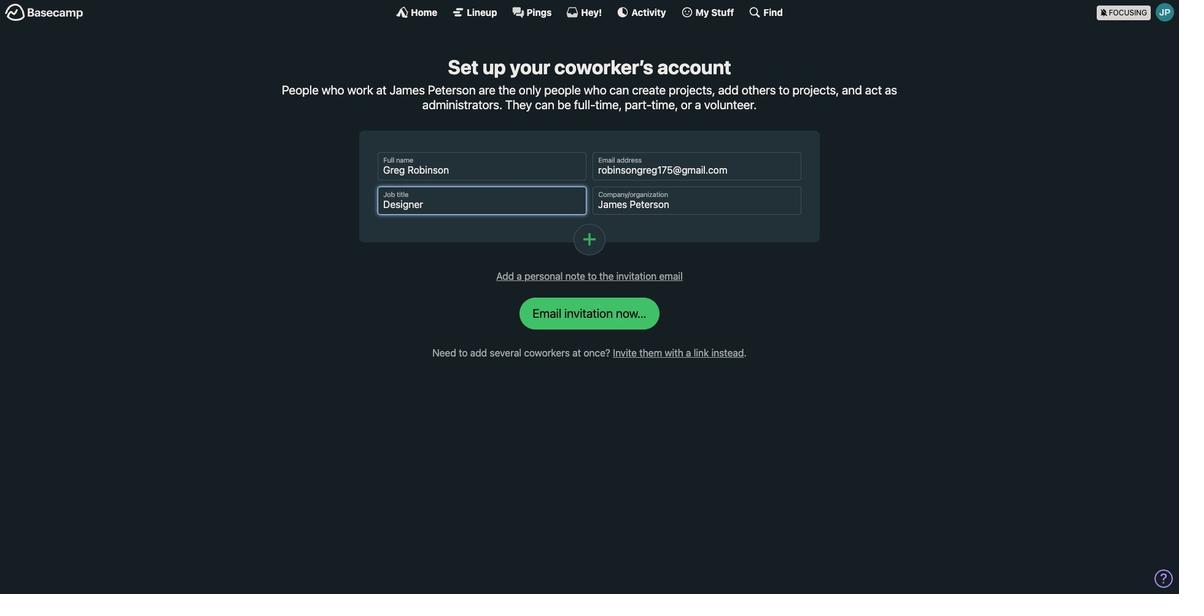 Task type: vqa. For each thing, say whether or not it's contained in the screenshot.
first
no



Task type: describe. For each thing, give the bounding box(es) containing it.
2 vertical spatial to
[[459, 348, 468, 359]]

name
[[396, 156, 414, 164]]

home link
[[396, 6, 438, 18]]

or
[[681, 97, 692, 112]]

full
[[384, 156, 395, 164]]

be
[[558, 97, 571, 112]]

1 time, from the left
[[596, 97, 622, 112]]

Full name text field
[[378, 152, 587, 180]]

add
[[497, 271, 514, 282]]

personal
[[525, 271, 563, 282]]

1 vertical spatial can
[[535, 97, 555, 112]]

them
[[640, 348, 663, 359]]

people
[[282, 83, 319, 97]]

create
[[632, 83, 666, 97]]

1 horizontal spatial can
[[610, 83, 629, 97]]

full name
[[384, 156, 414, 164]]

volunteer.
[[705, 97, 757, 112]]

act
[[866, 83, 883, 97]]

address
[[617, 156, 642, 164]]

Email address email field
[[593, 152, 802, 180]]

2 projects, from the left
[[793, 83, 840, 97]]

hey!
[[582, 6, 602, 18]]

coworkers
[[524, 348, 570, 359]]

to inside button
[[588, 271, 597, 282]]

stuff
[[712, 6, 735, 18]]

.
[[744, 348, 747, 359]]

work
[[347, 83, 374, 97]]

a inside set up your coworker's account people who work at james peterson are the only people who can create projects, add others to projects, and act as administrators. they can be full-time, part-time, or a volunteer.
[[695, 97, 702, 112]]

2 vertical spatial a
[[686, 348, 692, 359]]

they
[[506, 97, 532, 112]]

main element
[[0, 0, 1180, 24]]

hey! button
[[567, 6, 602, 18]]

coworker's
[[555, 55, 654, 79]]

your
[[510, 55, 551, 79]]

the inside the add a personal note to the invitation email button
[[600, 271, 614, 282]]

job
[[384, 191, 395, 199]]

activity link
[[617, 6, 666, 18]]

my stuff
[[696, 6, 735, 18]]

the inside set up your coworker's account people who work at james peterson are the only people who can create projects, add others to projects, and act as administrators. they can be full-time, part-time, or a volunteer.
[[499, 83, 516, 97]]

as
[[885, 83, 898, 97]]

a inside button
[[517, 271, 522, 282]]

add a personal note to the invitation email
[[497, 271, 683, 282]]

set
[[448, 55, 479, 79]]

email
[[660, 271, 683, 282]]

activity
[[632, 6, 666, 18]]

part-
[[625, 97, 652, 112]]

james
[[390, 83, 425, 97]]

instead
[[712, 348, 744, 359]]

Company/organization text field
[[593, 187, 802, 215]]

with
[[665, 348, 684, 359]]

only
[[519, 83, 542, 97]]

invite them with a link instead link
[[613, 348, 744, 359]]

invite
[[613, 348, 637, 359]]



Task type: locate. For each thing, give the bounding box(es) containing it.
1 vertical spatial at
[[573, 348, 581, 359]]

the left invitation
[[600, 271, 614, 282]]

0 vertical spatial at
[[377, 83, 387, 97]]

lineup
[[467, 6, 497, 18]]

1 vertical spatial to
[[588, 271, 597, 282]]

email address
[[599, 156, 642, 164]]

projects, left and
[[793, 83, 840, 97]]

set up your coworker's account people who work at james peterson are the only people who can create projects, add others to projects, and act as administrators. they can be full-time, part-time, or a volunteer.
[[282, 55, 898, 112]]

projects, up the or
[[669, 83, 716, 97]]

focusing button
[[1097, 0, 1180, 24]]

pings
[[527, 6, 552, 18]]

need to add several coworkers at once? invite them with a link instead .
[[433, 348, 747, 359]]

my stuff button
[[681, 6, 735, 18]]

0 horizontal spatial the
[[499, 83, 516, 97]]

0 horizontal spatial add
[[471, 348, 487, 359]]

who up full-
[[584, 83, 607, 97]]

several
[[490, 348, 522, 359]]

1 horizontal spatial to
[[588, 271, 597, 282]]

at inside set up your coworker's account people who work at james peterson are the only people who can create projects, add others to projects, and act as administrators. they can be full-time, part-time, or a volunteer.
[[377, 83, 387, 97]]

time,
[[596, 97, 622, 112], [652, 97, 678, 112]]

time, down create
[[652, 97, 678, 112]]

focusing
[[1110, 8, 1148, 17]]

at left once?
[[573, 348, 581, 359]]

to right note
[[588, 271, 597, 282]]

to inside set up your coworker's account people who work at james peterson are the only people who can create projects, add others to projects, and act as administrators. they can be full-time, part-time, or a volunteer.
[[779, 83, 790, 97]]

2 horizontal spatial to
[[779, 83, 790, 97]]

people
[[545, 83, 581, 97]]

2 who from the left
[[584, 83, 607, 97]]

james peterson image
[[1156, 3, 1175, 22]]

add a personal note to the invitation email button
[[492, 267, 688, 286]]

1 horizontal spatial projects,
[[793, 83, 840, 97]]

who left work
[[322, 83, 344, 97]]

0 horizontal spatial can
[[535, 97, 555, 112]]

note
[[566, 271, 586, 282]]

job title
[[384, 191, 409, 199]]

1 horizontal spatial a
[[686, 348, 692, 359]]

a right the or
[[695, 97, 702, 112]]

1 vertical spatial add
[[471, 348, 487, 359]]

1 horizontal spatial at
[[573, 348, 581, 359]]

None submit
[[520, 298, 660, 330]]

to right need
[[459, 348, 468, 359]]

my
[[696, 6, 710, 18]]

add left several
[[471, 348, 487, 359]]

account
[[658, 55, 732, 79]]

2 time, from the left
[[652, 97, 678, 112]]

add inside set up your coworker's account people who work at james peterson are the only people who can create projects, add others to projects, and act as administrators. they can be full-time, part-time, or a volunteer.
[[719, 83, 739, 97]]

are
[[479, 83, 496, 97]]

1 who from the left
[[322, 83, 344, 97]]

email
[[599, 156, 615, 164]]

title
[[397, 191, 409, 199]]

at right work
[[377, 83, 387, 97]]

find button
[[749, 6, 783, 18]]

find
[[764, 6, 783, 18]]

can left be
[[535, 97, 555, 112]]

administrators.
[[423, 97, 503, 112]]

0 horizontal spatial to
[[459, 348, 468, 359]]

peterson
[[428, 83, 476, 97]]

1 horizontal spatial time,
[[652, 97, 678, 112]]

the up they
[[499, 83, 516, 97]]

2 horizontal spatial a
[[695, 97, 702, 112]]

0 vertical spatial a
[[695, 97, 702, 112]]

link
[[694, 348, 709, 359]]

1 horizontal spatial who
[[584, 83, 607, 97]]

0 horizontal spatial a
[[517, 271, 522, 282]]

1 projects, from the left
[[669, 83, 716, 97]]

1 horizontal spatial the
[[600, 271, 614, 282]]

pings button
[[512, 6, 552, 18]]

to
[[779, 83, 790, 97], [588, 271, 597, 282], [459, 348, 468, 359]]

once?
[[584, 348, 611, 359]]

up
[[483, 55, 506, 79]]

company/organization
[[599, 191, 668, 199]]

full-
[[574, 97, 596, 112]]

can
[[610, 83, 629, 97], [535, 97, 555, 112]]

0 vertical spatial can
[[610, 83, 629, 97]]

projects,
[[669, 83, 716, 97], [793, 83, 840, 97]]

0 vertical spatial add
[[719, 83, 739, 97]]

add
[[719, 83, 739, 97], [471, 348, 487, 359]]

1 horizontal spatial add
[[719, 83, 739, 97]]

a
[[695, 97, 702, 112], [517, 271, 522, 282], [686, 348, 692, 359]]

add up volunteer. on the right
[[719, 83, 739, 97]]

0 vertical spatial to
[[779, 83, 790, 97]]

others
[[742, 83, 776, 97]]

0 horizontal spatial at
[[377, 83, 387, 97]]

1 vertical spatial the
[[600, 271, 614, 282]]

0 horizontal spatial who
[[322, 83, 344, 97]]

0 horizontal spatial projects,
[[669, 83, 716, 97]]

to right others
[[779, 83, 790, 97]]

who
[[322, 83, 344, 97], [584, 83, 607, 97]]

1 vertical spatial a
[[517, 271, 522, 282]]

invitation
[[617, 271, 657, 282]]

the
[[499, 83, 516, 97], [600, 271, 614, 282]]

time, left part-
[[596, 97, 622, 112]]

a left 'link'
[[686, 348, 692, 359]]

Job title (optional) text field
[[378, 187, 587, 215]]

0 horizontal spatial time,
[[596, 97, 622, 112]]

need
[[433, 348, 456, 359]]

switch accounts image
[[5, 3, 84, 22]]

home
[[411, 6, 438, 18]]

0 vertical spatial the
[[499, 83, 516, 97]]

and
[[842, 83, 863, 97]]

a right add
[[517, 271, 522, 282]]

can up part-
[[610, 83, 629, 97]]

at
[[377, 83, 387, 97], [573, 348, 581, 359]]

lineup link
[[452, 6, 497, 18]]



